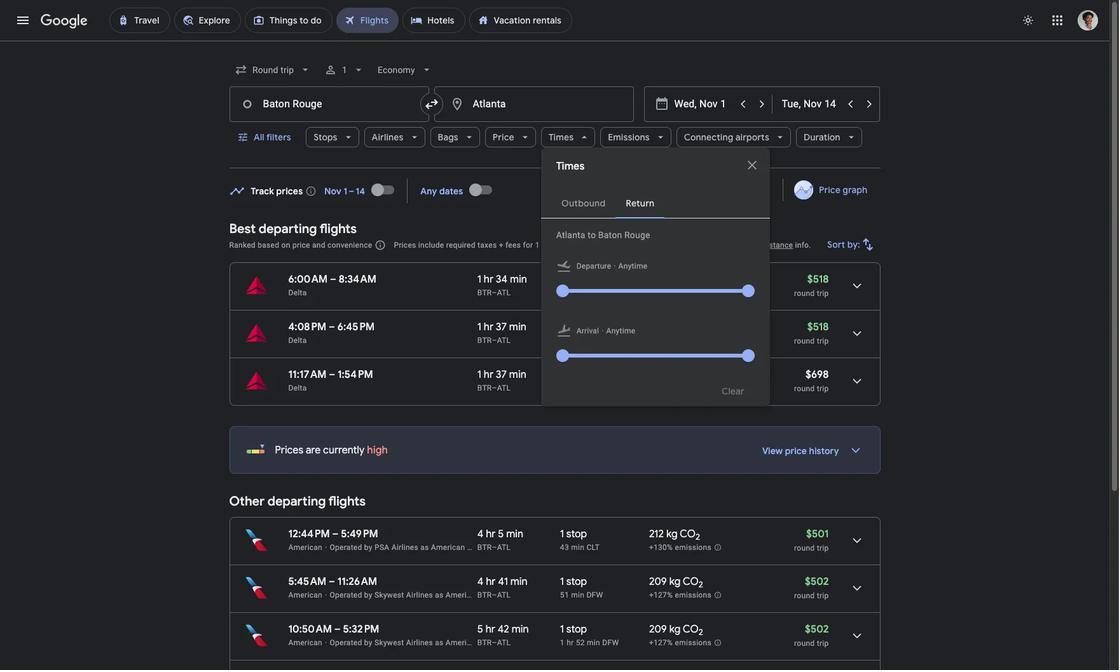 Task type: vqa. For each thing, say whether or not it's contained in the screenshot.


Task type: describe. For each thing, give the bounding box(es) containing it.
5 inside the 5 hr 42 min btr – atl
[[477, 624, 483, 636]]

698 US dollars text field
[[805, 369, 829, 381]]

are
[[306, 444, 321, 457]]

kg for 1 hr 34 min
[[663, 273, 674, 286]]

– inside 4:08 pm – 6:45 pm delta
[[329, 321, 335, 334]]

stops button
[[306, 122, 359, 153]]

price for price
[[493, 132, 514, 143]]

kg for 5 hr 42 min
[[669, 624, 681, 636]]

bags button
[[430, 122, 480, 153]]

min for 5:49 pm
[[506, 528, 523, 541]]

on
[[281, 241, 290, 250]]

american down 12:44 pm
[[288, 544, 322, 553]]

1 hr 37 min btr – atl for 1:54 pm
[[477, 369, 526, 393]]

by for 11:26 am
[[364, 591, 372, 600]]

leaves baton rouge metropolitan airport at 6:00 am on wednesday, november 1 and arrives at hartsfield-jackson atlanta international airport at 8:34 am on wednesday, november 1. element
[[288, 273, 376, 286]]

atl for 5:49 pm
[[497, 544, 511, 553]]

view price history image
[[840, 436, 871, 466]]

nov 1 – 14
[[324, 185, 365, 197]]

dates
[[439, 185, 463, 197]]

total duration 4 hr 5 min. element
[[477, 528, 560, 543]]

loading results progress bar
[[0, 41, 1109, 43]]

passenger assistance
[[715, 241, 793, 250]]

2 psa from the left
[[490, 544, 505, 553]]

price graph
[[819, 184, 868, 196]]

price button
[[485, 122, 536, 153]]

american down 10:50 am
[[288, 639, 322, 648]]

flights for best departing flights
[[320, 221, 357, 237]]

baton
[[598, 230, 622, 240]]

hr for 5:32 pm
[[486, 624, 495, 636]]

hr for 6:45 pm
[[484, 321, 493, 334]]

trip for 5 hr 42 min
[[817, 640, 829, 649]]

view price history
[[762, 446, 839, 457]]

212
[[649, 528, 664, 541]]

optional
[[564, 241, 594, 250]]

eagle for 5 hr 42 min
[[482, 639, 501, 648]]

trip for 4 hr 5 min
[[817, 544, 829, 553]]

any
[[420, 185, 437, 197]]

for
[[523, 241, 533, 250]]

filters
[[266, 132, 291, 143]]

airlines for 4 hr 5 min
[[392, 544, 418, 553]]

btr for 1:54 pm
[[477, 384, 492, 393]]

none search field containing times
[[229, 55, 880, 407]]

track
[[251, 185, 274, 197]]

1 inside 1 hr 34 min btr – atl
[[477, 273, 481, 286]]

co for 1 hr 34 min
[[676, 273, 692, 286]]

1 inside popup button
[[342, 65, 347, 75]]

stop for 4 hr 5 min
[[566, 528, 587, 541]]

5:45 am – 11:26 am
[[288, 576, 377, 589]]

12:44 pm
[[288, 528, 330, 541]]

+127% for 4 hr 41 min
[[649, 591, 673, 600]]

skywest for 5:32 pm
[[375, 639, 404, 648]]

– inside 4 hr 5 min btr – atl
[[492, 544, 497, 553]]

round for 5 hr 42 min
[[794, 640, 815, 649]]

11:17 am – 1:54 pm delta
[[288, 369, 373, 393]]

leaves baton rouge metropolitan airport at 11:17 am on wednesday, november 1 and arrives at hartsfield-jackson atlanta international airport at 1:54 pm on wednesday, november 1. element
[[288, 369, 373, 381]]

4 hr 5 min btr – atl
[[477, 528, 523, 553]]

trip for 1 hr 34 min
[[817, 289, 829, 298]]

5:45 am
[[288, 576, 326, 589]]

as for 4 hr 41 min
[[435, 591, 444, 600]]

sort by:
[[827, 239, 860, 251]]

airports
[[735, 132, 769, 143]]

arrival
[[577, 327, 599, 336]]

delta for 11:17 am
[[288, 384, 307, 393]]

4:08 pm – 6:45 pm delta
[[288, 321, 375, 345]]

sort by: button
[[822, 230, 880, 260]]

emissions for 5 hr 42 min
[[675, 639, 711, 648]]

total duration 1 hr 34 min. element
[[477, 273, 560, 288]]

round inside $698 round trip
[[794, 385, 815, 394]]

– inside the 5 hr 42 min btr – atl
[[492, 639, 497, 648]]

Departure time: 11:17 AM. text field
[[288, 369, 326, 381]]

2 for 4 hr 41 min
[[699, 580, 703, 591]]

12:44 pm – 5:49 pm
[[288, 528, 378, 541]]

round for 4 hr 5 min
[[794, 544, 815, 553]]

as for 4 hr 5 min
[[420, 544, 429, 553]]

learn more about ranking image
[[375, 240, 386, 251]]

layover (1 of 1) is a 1 hr 52 min layover at dallas/fort worth international airport in dallas. element
[[560, 638, 643, 649]]

– inside 1 hr 34 min btr – atl
[[492, 289, 497, 298]]

connecting
[[684, 132, 733, 143]]

airlines inside popup button
[[372, 132, 403, 143]]

rouge
[[624, 230, 650, 240]]

$518 round trip for 1 hr 37 min
[[794, 321, 829, 346]]

8:34 am
[[339, 273, 376, 286]]

1 – 14
[[344, 185, 365, 197]]

best
[[229, 221, 256, 237]]

518 us dollars text field for 1 hr 34 min
[[807, 273, 829, 286]]

4 for 4 hr 41 min
[[477, 576, 483, 589]]

– inside 4 hr 41 min btr – atl
[[492, 591, 497, 600]]

– inside 6:00 am – 8:34 am delta
[[330, 273, 336, 286]]

502 US dollars text field
[[805, 624, 829, 636]]

Departure time: 5:45 AM. text field
[[288, 576, 326, 589]]

operated by psa airlines as american eagle, psa airlines as american eagle
[[330, 544, 603, 553]]

min for 5:32 pm
[[512, 624, 529, 636]]

atl for 5:32 pm
[[497, 639, 511, 648]]

hr for 1:54 pm
[[484, 369, 493, 381]]

stop for 4 hr 41 min
[[566, 576, 587, 589]]

atl for 11:26 am
[[497, 591, 511, 600]]

delta for 4:08 pm
[[288, 336, 307, 345]]

209 kg co 2 for 4 hr 41 min
[[649, 576, 703, 591]]

5:49 pm
[[341, 528, 378, 541]]

4:08 pm
[[288, 321, 326, 334]]

flight details. leaves baton rouge metropolitan airport at 6:00 am on wednesday, november 1 and arrives at hartsfield-jackson atlanta international airport at 8:34 am on wednesday, november 1. image
[[841, 271, 872, 301]]

min for 6:45 pm
[[509, 321, 526, 334]]

+127% emissions for 4 hr 41 min
[[649, 591, 711, 600]]

flight details. leaves baton rouge metropolitan airport at 5:45 am on wednesday, november 1 and arrives at hartsfield-jackson atlanta international airport at 11:26 am on wednesday, november 1. image
[[841, 573, 872, 604]]

Arrival time: 1:54 PM. text field
[[338, 369, 373, 381]]

1 hr 37 min btr – atl for 6:45 pm
[[477, 321, 526, 345]]

layover (1 of 1) is a 51 min layover at dallas/fort worth international airport in dallas. element
[[560, 591, 643, 601]]

avg emissions
[[649, 289, 701, 298]]

by for 5:49 pm
[[364, 544, 372, 553]]

co for 5 hr 42 min
[[683, 624, 699, 636]]

1 stop flight. element for 4 hr 5 min
[[560, 528, 587, 543]]

date grid button
[[698, 179, 780, 202]]

all
[[253, 132, 264, 143]]

round for 1 hr 34 min
[[794, 289, 815, 298]]

atlanta
[[556, 230, 585, 240]]

close dialog image
[[744, 158, 760, 173]]

other
[[229, 494, 265, 510]]

required
[[446, 241, 475, 250]]

graph
[[843, 184, 868, 196]]

502 US dollars text field
[[805, 576, 829, 589]]

min inside 1 stop 43 min clt
[[571, 544, 584, 553]]

total duration 1 hr 37 min. element for 6:45 pm
[[477, 321, 560, 336]]

dfw inside 1 stop 51 min dfw
[[586, 591, 603, 600]]

37 for 6:45 pm
[[496, 321, 507, 334]]

price for price graph
[[819, 184, 841, 196]]

prices are currently high
[[275, 444, 388, 457]]

total duration 5 hr 42 min. element
[[477, 624, 560, 638]]

min inside 1 stop 51 min dfw
[[571, 591, 584, 600]]

1 vertical spatial times
[[556, 160, 585, 173]]

212 kg co 2
[[649, 528, 700, 543]]

track prices
[[251, 185, 303, 197]]

1 inside 1 stop 43 min clt
[[560, 528, 564, 541]]

anytime for arrival
[[606, 327, 635, 336]]

1 fees from the left
[[505, 241, 521, 250]]

leaves baton rouge metropolitan airport at 5:45 am on wednesday, november 1 and arrives at hartsfield-jackson atlanta international airport at 11:26 am on wednesday, november 1. element
[[288, 576, 377, 589]]

any dates
[[420, 185, 463, 197]]

209 kg co 2 for 5 hr 42 min
[[649, 624, 703, 638]]

flight details. leaves baton rouge metropolitan airport at 12:44 pm on wednesday, november 1 and arrives at hartsfield-jackson atlanta international airport at 5:49 pm on wednesday, november 1. image
[[841, 526, 872, 556]]

adult.
[[542, 241, 562, 250]]

assistance
[[754, 241, 793, 250]]

6:00 am
[[288, 273, 328, 286]]

stops
[[314, 132, 337, 143]]

prices include required taxes + fees for 1 adult.
[[394, 241, 562, 250]]

nonstop for 1 hr 34 min
[[560, 273, 600, 286]]

optional charges and bag fees
[[564, 241, 673, 250]]

5:32 pm
[[343, 624, 379, 636]]

6:00 am – 8:34 am delta
[[288, 273, 376, 298]]

41
[[498, 576, 508, 589]]

87
[[649, 273, 660, 286]]

atl for 1:54 pm
[[497, 384, 511, 393]]

co for 4 hr 5 min
[[680, 528, 696, 541]]

departing for other
[[267, 494, 326, 510]]

emissions for 1 hr 34 min
[[664, 289, 701, 298]]

2 and from the left
[[626, 241, 640, 250]]

all filters
[[253, 132, 291, 143]]

main content containing best departing flights
[[229, 175, 880, 671]]

43
[[560, 544, 569, 553]]

stop for 5 hr 42 min
[[566, 624, 587, 636]]

operated for 5:32 pm
[[330, 639, 362, 648]]

ranked
[[229, 241, 256, 250]]

atlanta to baton rouge
[[556, 230, 650, 240]]

+
[[499, 241, 503, 250]]

min for 8:34 am
[[510, 273, 527, 286]]

american down operated by psa airlines as american eagle, psa airlines as american eagle
[[446, 591, 480, 600]]

learn more about tracked prices image
[[305, 185, 317, 197]]

leaves baton rouge metropolitan airport at 4:08 pm on wednesday, november 1 and arrives at hartsfield-jackson atlanta international airport at 6:45 pm on wednesday, november 1. element
[[288, 321, 375, 334]]

operated by skywest airlines as american eagle for 5:32 pm
[[330, 639, 501, 648]]

clt
[[586, 544, 600, 553]]

87 kg co 2
[[649, 273, 696, 288]]

209 for 4 hr 41 min
[[649, 576, 667, 589]]

– inside 11:17 am – 1:54 pm delta
[[329, 369, 335, 381]]

hr for 11:26 am
[[486, 576, 496, 589]]

$698
[[805, 369, 829, 381]]



Task type: locate. For each thing, give the bounding box(es) containing it.
btr inside the 5 hr 42 min btr – atl
[[477, 639, 492, 648]]

operated for 5:49 pm
[[330, 544, 362, 553]]

1 horizontal spatial prices
[[394, 241, 416, 250]]

2 round from the top
[[794, 337, 815, 346]]

$502 round trip up $502 text field
[[794, 576, 829, 601]]

Departure time: 4:08 PM. text field
[[288, 321, 326, 334]]

3 round from the top
[[794, 385, 815, 394]]

anytime right arrival
[[606, 327, 635, 336]]

1 4 from the top
[[477, 528, 483, 541]]

1 vertical spatial skywest
[[375, 639, 404, 648]]

0 vertical spatial $518
[[807, 273, 829, 286]]

1 vertical spatial +127% emissions
[[649, 639, 711, 648]]

1 518 us dollars text field from the top
[[807, 273, 829, 286]]

operated down 11:26 am
[[330, 591, 362, 600]]

209
[[649, 576, 667, 589], [649, 624, 667, 636]]

1 atl from the top
[[497, 289, 511, 298]]

kg inside 87 kg co 2
[[663, 273, 674, 286]]

$502 for 5 hr 42 min
[[805, 624, 829, 636]]

2 vertical spatial eagle
[[482, 639, 501, 648]]

round down $502 text box
[[794, 592, 815, 601]]

+127% down '+130%'
[[649, 591, 673, 600]]

1 vertical spatial 5
[[477, 624, 483, 636]]

operated down leaves baton rouge metropolitan airport at 12:44 pm on wednesday, november 1 and arrives at hartsfield-jackson atlanta international airport at 5:49 pm on wednesday, november 1. element
[[330, 544, 362, 553]]

anytime
[[618, 262, 648, 271], [606, 327, 635, 336]]

1 horizontal spatial psa
[[490, 544, 505, 553]]

nonstop for 1 hr 37 min
[[560, 321, 600, 334]]

delta down 4:08 pm
[[288, 336, 307, 345]]

Departure time: 6:00 AM. text field
[[288, 273, 328, 286]]

$502 round trip left flight details. leaves baton rouge metropolitan airport at 10:50 am on wednesday, november 1 and arrives at hartsfield-jackson atlanta international airport at 5:32 pm on wednesday, november 1. "image"
[[794, 624, 829, 649]]

2 stop from the top
[[566, 576, 587, 589]]

1 +127% emissions from the top
[[649, 591, 711, 600]]

2 $502 round trip from the top
[[794, 624, 829, 649]]

0 vertical spatial flights
[[320, 221, 357, 237]]

by down arrival time: 11:26 am. text box
[[364, 591, 372, 600]]

5 inside 4 hr 5 min btr – atl
[[498, 528, 504, 541]]

518 us dollars text field left flight details. leaves baton rouge metropolitan airport at 4:08 pm on wednesday, november 1 and arrives at hartsfield-jackson atlanta international airport at 6:45 pm on wednesday, november 1. image
[[807, 321, 829, 334]]

2 vertical spatial by
[[364, 639, 372, 648]]

high
[[367, 444, 388, 457]]

kg for 4 hr 5 min
[[666, 528, 677, 541]]

1 stop 1 hr 52 min dfw
[[560, 624, 619, 648]]

5 trip from the top
[[817, 592, 829, 601]]

stop up 51
[[566, 576, 587, 589]]

fees right +
[[505, 241, 521, 250]]

1 $502 from the top
[[805, 576, 829, 589]]

hr inside 1 hr 34 min btr – atl
[[484, 273, 493, 286]]

51
[[560, 591, 569, 600]]

flights
[[320, 221, 357, 237], [328, 494, 366, 510]]

airlines button
[[364, 122, 425, 153]]

min inside 1 hr 34 min btr – atl
[[510, 273, 527, 286]]

currently
[[323, 444, 365, 457]]

2 fees from the left
[[657, 241, 673, 250]]

1 psa from the left
[[375, 544, 389, 553]]

btr for 8:34 am
[[477, 289, 492, 298]]

round up $698
[[794, 337, 815, 346]]

flight details. leaves baton rouge metropolitan airport at 11:17 am on wednesday, november 1 and arrives at hartsfield-jackson atlanta international airport at 1:54 pm on wednesday, november 1. image
[[841, 366, 872, 397]]

kg for 4 hr 41 min
[[669, 576, 681, 589]]

prices
[[394, 241, 416, 250], [275, 444, 303, 457]]

4 hr 41 min btr – atl
[[477, 576, 527, 600]]

trip down $502 text box
[[817, 592, 829, 601]]

flights up 5:49 pm text field
[[328, 494, 366, 510]]

min inside 1 stop 1 hr 52 min dfw
[[587, 639, 600, 648]]

0 vertical spatial anytime
[[618, 262, 648, 271]]

Arrival time: 5:49 PM. text field
[[341, 528, 378, 541]]

6 atl from the top
[[497, 639, 511, 648]]

anytime for departure
[[618, 262, 648, 271]]

co inside 212 kg co 2
[[680, 528, 696, 541]]

hr inside 4 hr 41 min btr – atl
[[486, 576, 496, 589]]

american left "clt"
[[547, 544, 581, 553]]

btr inside 1 hr 34 min btr – atl
[[477, 289, 492, 298]]

2 1 hr 37 min btr – atl from the top
[[477, 369, 526, 393]]

3 operated from the top
[[330, 639, 362, 648]]

prices for prices include required taxes + fees for 1 adult.
[[394, 241, 416, 250]]

$518 round trip for 1 hr 34 min
[[794, 273, 829, 298]]

$502 left flight details. leaves baton rouge metropolitan airport at 10:50 am on wednesday, november 1 and arrives at hartsfield-jackson atlanta international airport at 5:32 pm on wednesday, november 1. "image"
[[805, 624, 829, 636]]

by
[[364, 544, 372, 553], [364, 591, 372, 600], [364, 639, 372, 648]]

501 US dollars text field
[[806, 528, 829, 541]]

3 trip from the top
[[817, 385, 829, 394]]

to
[[588, 230, 596, 240]]

co for 4 hr 41 min
[[683, 576, 699, 589]]

1 vertical spatial departing
[[267, 494, 326, 510]]

518 us dollars text field for 1 hr 37 min
[[807, 321, 829, 334]]

1 209 from the top
[[649, 576, 667, 589]]

and down best departing flights on the left of page
[[312, 241, 325, 250]]

518 us dollars text field left flight details. leaves baton rouge metropolitan airport at 6:00 am on wednesday, november 1 and arrives at hartsfield-jackson atlanta international airport at 8:34 am on wednesday, november 1. icon
[[807, 273, 829, 286]]

btr for 6:45 pm
[[477, 336, 492, 345]]

0 vertical spatial stop
[[566, 528, 587, 541]]

2 1 stop flight. element from the top
[[560, 576, 587, 591]]

+127%
[[649, 591, 673, 600], [649, 639, 673, 648]]

atl inside 4 hr 5 min btr – atl
[[497, 544, 511, 553]]

atl inside 1 hr 34 min btr – atl
[[497, 289, 511, 298]]

2 inside 212 kg co 2
[[696, 532, 700, 543]]

stop inside 1 stop 43 min clt
[[566, 528, 587, 541]]

hr for 8:34 am
[[484, 273, 493, 286]]

2 btr from the top
[[477, 336, 492, 345]]

0 vertical spatial departing
[[259, 221, 317, 237]]

1 vertical spatial eagle
[[482, 591, 501, 600]]

3 by from the top
[[364, 639, 372, 648]]

eagle for 4 hr 41 min
[[482, 591, 501, 600]]

0 horizontal spatial price
[[292, 241, 310, 250]]

4 btr from the top
[[477, 544, 492, 553]]

delta inside 11:17 am – 1:54 pm delta
[[288, 384, 307, 393]]

$518 left flight details. leaves baton rouge metropolitan airport at 4:08 pm on wednesday, november 1 and arrives at hartsfield-jackson atlanta international airport at 6:45 pm on wednesday, november 1. image
[[807, 321, 829, 334]]

anytime down optional charges and bag fees
[[618, 262, 648, 271]]

2 4 from the top
[[477, 576, 483, 589]]

209 for 5 hr 42 min
[[649, 624, 667, 636]]

1 $502 round trip from the top
[[794, 576, 829, 601]]

2 trip from the top
[[817, 337, 829, 346]]

$518 left flight details. leaves baton rouge metropolitan airport at 6:00 am on wednesday, november 1 and arrives at hartsfield-jackson atlanta international airport at 8:34 am on wednesday, november 1. icon
[[807, 273, 829, 286]]

operated by skywest airlines as american eagle down 5:32 pm
[[330, 639, 501, 648]]

price inside button
[[819, 184, 841, 196]]

psa down 5:49 pm text field
[[375, 544, 389, 553]]

None field
[[229, 58, 316, 81], [372, 58, 438, 81], [229, 58, 316, 81], [372, 58, 438, 81]]

1 vertical spatial 209 kg co 2
[[649, 624, 703, 638]]

atl inside the 5 hr 42 min btr – atl
[[497, 639, 511, 648]]

departing up on
[[259, 221, 317, 237]]

1 37 from the top
[[496, 321, 507, 334]]

1 total duration 1 hr 37 min. element from the top
[[477, 321, 560, 336]]

0 horizontal spatial 5
[[477, 624, 483, 636]]

0 vertical spatial total duration 1 hr 37 min. element
[[477, 321, 560, 336]]

prices left are
[[275, 444, 303, 457]]

psa
[[375, 544, 389, 553], [490, 544, 505, 553]]

1 stop 51 min dfw
[[560, 576, 603, 600]]

eagle down "42"
[[482, 639, 501, 648]]

passenger
[[715, 241, 752, 250]]

price right on
[[292, 241, 310, 250]]

0 vertical spatial 1 stop flight. element
[[560, 528, 587, 543]]

4 up eagle,
[[477, 528, 483, 541]]

$698 round trip
[[794, 369, 829, 394]]

11:26 am
[[337, 576, 377, 589]]

emissions for 4 hr 41 min
[[675, 591, 711, 600]]

history
[[809, 446, 839, 457]]

avg
[[649, 289, 662, 298]]

min for 11:26 am
[[510, 576, 527, 589]]

btr inside 4 hr 5 min btr – atl
[[477, 544, 492, 553]]

date
[[731, 184, 751, 196]]

2 vertical spatial delta
[[288, 384, 307, 393]]

1 vertical spatial +127%
[[649, 639, 673, 648]]

btr for 5:32 pm
[[477, 639, 492, 648]]

eagle right the 43
[[583, 544, 603, 553]]

american left eagle,
[[431, 544, 465, 553]]

1 vertical spatial flights
[[328, 494, 366, 510]]

2 operated from the top
[[330, 591, 362, 600]]

psa right eagle,
[[490, 544, 505, 553]]

american
[[288, 544, 322, 553], [431, 544, 465, 553], [547, 544, 581, 553], [288, 591, 322, 600], [446, 591, 480, 600], [288, 639, 322, 648], [446, 639, 480, 648]]

0 vertical spatial 1 hr 37 min btr – atl
[[477, 321, 526, 345]]

2 nonstop from the top
[[560, 321, 600, 334]]

None text field
[[229, 86, 429, 122], [434, 86, 634, 122], [229, 86, 429, 122], [434, 86, 634, 122]]

nonstop flight. element for 1 hr 37 min
[[560, 321, 600, 336]]

times inside 'times' popup button
[[549, 132, 574, 143]]

518 US dollars text field
[[807, 273, 829, 286], [807, 321, 829, 334]]

1 horizontal spatial price
[[785, 446, 807, 457]]

dfw inside 1 stop 1 hr 52 min dfw
[[602, 639, 619, 648]]

price
[[493, 132, 514, 143], [819, 184, 841, 196]]

1 nonstop from the top
[[560, 273, 600, 286]]

4 inside 4 hr 41 min btr – atl
[[477, 576, 483, 589]]

trip left flight details. leaves baton rouge metropolitan airport at 6:00 am on wednesday, november 1 and arrives at hartsfield-jackson atlanta international airport at 8:34 am on wednesday, november 1. icon
[[817, 289, 829, 298]]

$518 for 1 hr 37 min
[[807, 321, 829, 334]]

Arrival time: 6:45 PM. text field
[[338, 321, 375, 334]]

nov
[[324, 185, 341, 197]]

sort
[[827, 239, 845, 251]]

1 vertical spatial $518 round trip
[[794, 321, 829, 346]]

change appearance image
[[1013, 5, 1043, 36]]

price graph button
[[786, 179, 878, 202]]

1 stop flight. element up the 43
[[560, 528, 587, 543]]

flight details. leaves baton rouge metropolitan airport at 4:08 pm on wednesday, november 1 and arrives at hartsfield-jackson atlanta international airport at 6:45 pm on wednesday, november 1. image
[[841, 319, 872, 349]]

ranked based on price and convenience
[[229, 241, 372, 250]]

0 horizontal spatial price
[[493, 132, 514, 143]]

10:50 am – 5:32 pm
[[288, 624, 379, 636]]

kg inside 212 kg co 2
[[666, 528, 677, 541]]

by down 5:49 pm
[[364, 544, 372, 553]]

departing for best
[[259, 221, 317, 237]]

departing up departure time: 12:44 pm. text box
[[267, 494, 326, 510]]

$502 round trip
[[794, 576, 829, 601], [794, 624, 829, 649]]

nonstop flight. element
[[560, 273, 600, 288], [560, 321, 600, 336]]

1 vertical spatial dfw
[[602, 639, 619, 648]]

1 vertical spatial 4
[[477, 576, 483, 589]]

round left flight details. leaves baton rouge metropolitan airport at 6:00 am on wednesday, november 1 and arrives at hartsfield-jackson atlanta international airport at 8:34 am on wednesday, november 1. icon
[[794, 289, 815, 298]]

flights for other departing flights
[[328, 494, 366, 510]]

+127% for 5 hr 42 min
[[649, 639, 673, 648]]

1 hr 34 min btr – atl
[[477, 273, 527, 298]]

Departure text field
[[674, 87, 733, 121]]

and down rouge
[[626, 241, 640, 250]]

1 vertical spatial anytime
[[606, 327, 635, 336]]

grid
[[753, 184, 770, 196]]

2 for 5 hr 42 min
[[699, 628, 703, 638]]

0 vertical spatial eagle
[[583, 544, 603, 553]]

bag fees button
[[642, 241, 673, 250]]

min inside 4 hr 41 min btr – atl
[[510, 576, 527, 589]]

stop inside 1 stop 51 min dfw
[[566, 576, 587, 589]]

+130% emissions
[[649, 544, 711, 553]]

delta inside 6:00 am – 8:34 am delta
[[288, 289, 307, 298]]

3 1 stop flight. element from the top
[[560, 624, 587, 638]]

min inside the 5 hr 42 min btr – atl
[[512, 624, 529, 636]]

Arrival time: 11:26 AM. text field
[[337, 576, 377, 589]]

1 1 hr 37 min btr – atl from the top
[[477, 321, 526, 345]]

operated
[[330, 544, 362, 553], [330, 591, 362, 600], [330, 639, 362, 648]]

layover (1 of 1) is a 43 min layover at charlotte douglas international airport in charlotte. element
[[560, 543, 643, 553]]

by down 5:32 pm text field
[[364, 639, 372, 648]]

0 vertical spatial operated
[[330, 544, 362, 553]]

0 vertical spatial $502
[[805, 576, 829, 589]]

5
[[498, 528, 504, 541], [477, 624, 483, 636]]

Departure time: 10:50 AM. text field
[[288, 624, 332, 636]]

1 operated by skywest airlines as american eagle from the top
[[330, 591, 501, 600]]

2 209 kg co 2 from the top
[[649, 624, 703, 638]]

min for 1:54 pm
[[509, 369, 526, 381]]

round down $698 text box
[[794, 385, 815, 394]]

0 vertical spatial dfw
[[586, 591, 603, 600]]

1 round from the top
[[794, 289, 815, 298]]

1 operated from the top
[[330, 544, 362, 553]]

0 horizontal spatial prices
[[275, 444, 303, 457]]

1 vertical spatial operated by skywest airlines as american eagle
[[330, 639, 501, 648]]

round for 1 hr 37 min
[[794, 337, 815, 346]]

2 $502 from the top
[[805, 624, 829, 636]]

$502 round trip for 5 hr 42 min
[[794, 624, 829, 649]]

min
[[510, 273, 527, 286], [509, 321, 526, 334], [509, 369, 526, 381], [506, 528, 523, 541], [571, 544, 584, 553], [510, 576, 527, 589], [571, 591, 584, 600], [512, 624, 529, 636], [587, 639, 600, 648]]

delta down 11:17 am
[[288, 384, 307, 393]]

1 hr 37 min btr – atl
[[477, 321, 526, 345], [477, 369, 526, 393]]

leaves baton rouge metropolitan airport at 12:44 pm on wednesday, november 1 and arrives at hartsfield-jackson atlanta international airport at 5:49 pm on wednesday, november 1. element
[[288, 528, 378, 541]]

eagle,
[[467, 544, 488, 553]]

3 delta from the top
[[288, 384, 307, 393]]

2 delta from the top
[[288, 336, 307, 345]]

delta inside 4:08 pm – 6:45 pm delta
[[288, 336, 307, 345]]

emissions for 4 hr 5 min
[[675, 544, 711, 553]]

stop inside 1 stop 1 hr 52 min dfw
[[566, 624, 587, 636]]

2 vertical spatial 1 stop flight. element
[[560, 624, 587, 638]]

1 stop from the top
[[566, 528, 587, 541]]

42
[[498, 624, 509, 636]]

operated by skywest airlines as american eagle down 11:26 am
[[330, 591, 501, 600]]

0 vertical spatial 209 kg co 2
[[649, 576, 703, 591]]

prices
[[276, 185, 303, 197]]

trip down $502 text field
[[817, 640, 829, 649]]

0 vertical spatial operated by skywest airlines as american eagle
[[330, 591, 501, 600]]

209 kg co 2
[[649, 576, 703, 591], [649, 624, 703, 638]]

charges
[[596, 241, 624, 250]]

1 vertical spatial 518 us dollars text field
[[807, 321, 829, 334]]

find the best price region
[[229, 175, 880, 212]]

1 vertical spatial nonstop flight. element
[[560, 321, 600, 336]]

0 vertical spatial 518 us dollars text field
[[807, 273, 829, 286]]

0 vertical spatial prices
[[394, 241, 416, 250]]

1 vertical spatial $502 round trip
[[794, 624, 829, 649]]

total duration 1 hr 37 min. element
[[477, 321, 560, 336], [477, 369, 560, 383]]

1 vertical spatial delta
[[288, 336, 307, 345]]

view
[[762, 446, 783, 457]]

2 skywest from the top
[[375, 639, 404, 648]]

0 vertical spatial nonstop flight. element
[[560, 273, 600, 288]]

2 209 from the top
[[649, 624, 667, 636]]

4 for 4 hr 5 min
[[477, 528, 483, 541]]

1 vertical spatial by
[[364, 591, 372, 600]]

as for 5 hr 42 min
[[435, 639, 444, 648]]

1 horizontal spatial and
[[626, 241, 640, 250]]

1 vertical spatial nonstop
[[560, 321, 600, 334]]

nonstop flight. element for 1 hr 34 min
[[560, 273, 600, 288]]

0 horizontal spatial psa
[[375, 544, 389, 553]]

eagle down 41
[[482, 591, 501, 600]]

hr inside the 5 hr 42 min btr – atl
[[486, 624, 495, 636]]

1 delta from the top
[[288, 289, 307, 298]]

price right "view"
[[785, 446, 807, 457]]

total duration 4 hr 41 min. element
[[477, 576, 560, 591]]

co inside 87 kg co 2
[[676, 273, 692, 286]]

based
[[258, 241, 279, 250]]

american down total duration 5 hr 42 min. element
[[446, 639, 480, 648]]

1 vertical spatial stop
[[566, 576, 587, 589]]

skywest down arrival time: 11:26 am. text box
[[375, 591, 404, 600]]

1 vertical spatial operated
[[330, 591, 362, 600]]

0 vertical spatial +127%
[[649, 591, 673, 600]]

$518 for 1 hr 34 min
[[807, 273, 829, 286]]

5 left "42"
[[477, 624, 483, 636]]

trip inside $698 round trip
[[817, 385, 829, 394]]

fees right bag
[[657, 241, 673, 250]]

0 horizontal spatial fees
[[505, 241, 521, 250]]

price inside popup button
[[493, 132, 514, 143]]

+127% right layover (1 of 1) is a 1 hr 52 min layover at dallas/fort worth international airport in dallas. element
[[649, 639, 673, 648]]

2 37 from the top
[[496, 369, 507, 381]]

1 vertical spatial $502
[[805, 624, 829, 636]]

round down $501 text field
[[794, 544, 815, 553]]

1 stop flight. element for 5 hr 42 min
[[560, 624, 587, 638]]

2 $518 round trip from the top
[[794, 321, 829, 346]]

0 vertical spatial 5
[[498, 528, 504, 541]]

2 operated by skywest airlines as american eagle from the top
[[330, 639, 501, 648]]

stop up the 43
[[566, 528, 587, 541]]

+127% emissions
[[649, 591, 711, 600], [649, 639, 711, 648]]

2 nonstop flight. element from the top
[[560, 321, 600, 336]]

1 stop flight. element
[[560, 528, 587, 543], [560, 576, 587, 591], [560, 624, 587, 638]]

1 vertical spatial 1 stop flight. element
[[560, 576, 587, 591]]

round down $502 text field
[[794, 640, 815, 649]]

by for 5:32 pm
[[364, 639, 372, 648]]

3 btr from the top
[[477, 384, 492, 393]]

0 vertical spatial 37
[[496, 321, 507, 334]]

3 stop from the top
[[566, 624, 587, 636]]

trip for 4 hr 41 min
[[817, 592, 829, 601]]

1 stop flight. element up 51
[[560, 576, 587, 591]]

2 for 1 hr 34 min
[[692, 277, 696, 288]]

0 vertical spatial delta
[[288, 289, 307, 298]]

6 round from the top
[[794, 640, 815, 649]]

1 trip from the top
[[817, 289, 829, 298]]

hr for 5:49 pm
[[486, 528, 496, 541]]

connecting airports
[[684, 132, 769, 143]]

1 horizontal spatial fees
[[657, 241, 673, 250]]

date grid
[[731, 184, 770, 196]]

2 vertical spatial operated
[[330, 639, 362, 648]]

round inside $501 round trip
[[794, 544, 815, 553]]

1 vertical spatial 1 hr 37 min btr – atl
[[477, 369, 526, 393]]

hr inside 4 hr 5 min btr – atl
[[486, 528, 496, 541]]

1 vertical spatial price
[[785, 446, 807, 457]]

1 nonstop flight. element from the top
[[560, 273, 600, 288]]

atl for 8:34 am
[[497, 289, 511, 298]]

total duration 1 hr 37 min. element for 1:54 pm
[[477, 369, 560, 383]]

+130%
[[649, 544, 673, 553]]

6 trip from the top
[[817, 640, 829, 649]]

round for 4 hr 41 min
[[794, 592, 815, 601]]

1 vertical spatial $518
[[807, 321, 829, 334]]

3 atl from the top
[[497, 384, 511, 393]]

1 skywest from the top
[[375, 591, 404, 600]]

flights up convenience
[[320, 221, 357, 237]]

0 vertical spatial skywest
[[375, 591, 404, 600]]

1 by from the top
[[364, 544, 372, 553]]

4 atl from the top
[[497, 544, 511, 553]]

1 stop 43 min clt
[[560, 528, 600, 553]]

Departure time: 12:44 PM. text field
[[288, 528, 330, 541]]

4 inside 4 hr 5 min btr – atl
[[477, 528, 483, 541]]

1 btr from the top
[[477, 289, 492, 298]]

skywest for 11:26 am
[[375, 591, 404, 600]]

departure
[[577, 262, 611, 271]]

1 and from the left
[[312, 241, 325, 250]]

6 btr from the top
[[477, 639, 492, 648]]

Arrival time: 8:34 AM. text field
[[339, 273, 376, 286]]

hr inside 1 stop 1 hr 52 min dfw
[[567, 639, 574, 648]]

+127% emissions for 5 hr 42 min
[[649, 639, 711, 648]]

1 209 kg co 2 from the top
[[649, 576, 703, 591]]

2 inside 87 kg co 2
[[692, 277, 696, 288]]

hr
[[484, 273, 493, 286], [484, 321, 493, 334], [484, 369, 493, 381], [486, 528, 496, 541], [486, 576, 496, 589], [486, 624, 495, 636], [567, 639, 574, 648]]

flight details. leaves baton rouge metropolitan airport at 10:50 am on wednesday, november 1 and arrives at hartsfield-jackson atlanta international airport at 5:32 pm on wednesday, november 1. image
[[841, 621, 872, 652]]

$502 for 4 hr 41 min
[[805, 576, 829, 589]]

$501 round trip
[[794, 528, 829, 553]]

1 1 stop flight. element from the top
[[560, 528, 587, 543]]

2 +127% from the top
[[649, 639, 673, 648]]

1 vertical spatial 209
[[649, 624, 667, 636]]

taxes
[[478, 241, 497, 250]]

operated by skywest airlines as american eagle for 11:26 am
[[330, 591, 501, 600]]

0 vertical spatial by
[[364, 544, 372, 553]]

bags
[[438, 132, 458, 143]]

airlines for 4 hr 41 min
[[406, 591, 433, 600]]

2 atl from the top
[[497, 336, 511, 345]]

duration
[[804, 132, 840, 143]]

1 vertical spatial 37
[[496, 369, 507, 381]]

1 horizontal spatial 5
[[498, 528, 504, 541]]

kg
[[663, 273, 674, 286], [666, 528, 677, 541], [669, 576, 681, 589], [669, 624, 681, 636]]

1 stop flight. element up 52
[[560, 624, 587, 638]]

2 total duration 1 hr 37 min. element from the top
[[477, 369, 560, 383]]

skywest down 5:32 pm
[[375, 639, 404, 648]]

stop up 52
[[566, 624, 587, 636]]

5 atl from the top
[[497, 591, 511, 600]]

4 trip from the top
[[817, 544, 829, 553]]

$502 left flight details. leaves baton rouge metropolitan airport at 5:45 am on wednesday, november 1 and arrives at hartsfield-jackson atlanta international airport at 11:26 am on wednesday, november 1. image
[[805, 576, 829, 589]]

trip for 1 hr 37 min
[[817, 337, 829, 346]]

52
[[576, 639, 585, 648]]

0 vertical spatial 209
[[649, 576, 667, 589]]

1:54 pm
[[338, 369, 373, 381]]

$502 round trip for 4 hr 41 min
[[794, 576, 829, 601]]

btr for 5:49 pm
[[477, 544, 492, 553]]

$518 round trip up $698
[[794, 321, 829, 346]]

fees
[[505, 241, 521, 250], [657, 241, 673, 250]]

0 vertical spatial 4
[[477, 528, 483, 541]]

1 button
[[319, 55, 370, 85]]

$518
[[807, 273, 829, 286], [807, 321, 829, 334]]

main content
[[229, 175, 880, 671]]

1 horizontal spatial price
[[819, 184, 841, 196]]

Arrival time: 5:32 PM. text field
[[343, 624, 379, 636]]

34
[[496, 273, 507, 286]]

1 $518 from the top
[[807, 273, 829, 286]]

duration button
[[796, 122, 862, 153]]

min inside 4 hr 5 min btr – atl
[[506, 528, 523, 541]]

leaves baton rouge metropolitan airport at 10:50 am on wednesday, november 1 and arrives at hartsfield-jackson atlanta international airport at 5:32 pm on wednesday, november 1. element
[[288, 624, 379, 636]]

bag
[[642, 241, 655, 250]]

1 vertical spatial total duration 1 hr 37 min. element
[[477, 369, 560, 383]]

4 round from the top
[[794, 544, 815, 553]]

1 $518 round trip from the top
[[794, 273, 829, 298]]

2 518 us dollars text field from the top
[[807, 321, 829, 334]]

atl for 6:45 pm
[[497, 336, 511, 345]]

2 +127% emissions from the top
[[649, 639, 711, 648]]

all filters button
[[229, 122, 301, 153]]

swap origin and destination. image
[[424, 97, 439, 112]]

btr inside 4 hr 41 min btr – atl
[[477, 591, 492, 600]]

operated down leaves baton rouge metropolitan airport at 10:50 am on wednesday, november 1 and arrives at hartsfield-jackson atlanta international airport at 5:32 pm on wednesday, november 1. 'element'
[[330, 639, 362, 648]]

5 round from the top
[[794, 592, 815, 601]]

dfw right 52
[[602, 639, 619, 648]]

delta for 6:00 am
[[288, 289, 307, 298]]

$502
[[805, 576, 829, 589], [805, 624, 829, 636]]

1 vertical spatial price
[[819, 184, 841, 196]]

4 left 41
[[477, 576, 483, 589]]

times right price popup button
[[549, 132, 574, 143]]

0 horizontal spatial and
[[312, 241, 325, 250]]

37 for 1:54 pm
[[496, 369, 507, 381]]

times down 'times' popup button
[[556, 160, 585, 173]]

price left graph
[[819, 184, 841, 196]]

1 stop flight. element for 4 hr 41 min
[[560, 576, 587, 591]]

0 vertical spatial price
[[292, 241, 310, 250]]

5 hr 42 min btr – atl
[[477, 624, 529, 648]]

price right "bags" popup button
[[493, 132, 514, 143]]

prices right learn more about ranking image
[[394, 241, 416, 250]]

0 vertical spatial $502 round trip
[[794, 576, 829, 601]]

trip down $501
[[817, 544, 829, 553]]

airlines for 5 hr 42 min
[[406, 639, 433, 648]]

include
[[418, 241, 444, 250]]

0 vertical spatial +127% emissions
[[649, 591, 711, 600]]

5 btr from the top
[[477, 591, 492, 600]]

atl inside 4 hr 41 min btr – atl
[[497, 591, 511, 600]]

None search field
[[229, 55, 880, 407]]

0 vertical spatial times
[[549, 132, 574, 143]]

0 vertical spatial $518 round trip
[[794, 273, 829, 298]]

1 inside 1 stop 51 min dfw
[[560, 576, 564, 589]]

2 by from the top
[[364, 591, 372, 600]]

prices for prices are currently high
[[275, 444, 303, 457]]

delta down 6:00 am
[[288, 289, 307, 298]]

american down departure time: 5:45 am. text field
[[288, 591, 322, 600]]

5 up operated by psa airlines as american eagle, psa airlines as american eagle
[[498, 528, 504, 541]]

by:
[[847, 239, 860, 251]]

2 vertical spatial stop
[[566, 624, 587, 636]]

operated for 11:26 am
[[330, 591, 362, 600]]

trip up $698
[[817, 337, 829, 346]]

0 vertical spatial nonstop
[[560, 273, 600, 286]]

trip inside $501 round trip
[[817, 544, 829, 553]]

1 +127% from the top
[[649, 591, 673, 600]]

$518 round trip
[[794, 273, 829, 298], [794, 321, 829, 346]]

dfw right 51
[[586, 591, 603, 600]]

Return text field
[[782, 87, 840, 121]]

1 vertical spatial prices
[[275, 444, 303, 457]]

btr
[[477, 289, 492, 298], [477, 336, 492, 345], [477, 384, 492, 393], [477, 544, 492, 553], [477, 591, 492, 600], [477, 639, 492, 648]]

$518 round trip left flight details. leaves baton rouge metropolitan airport at 6:00 am on wednesday, november 1 and arrives at hartsfield-jackson atlanta international airport at 8:34 am on wednesday, november 1. icon
[[794, 273, 829, 298]]

0 vertical spatial price
[[493, 132, 514, 143]]

trip down $698 text box
[[817, 385, 829, 394]]

best departing flights
[[229, 221, 357, 237]]

2 $518 from the top
[[807, 321, 829, 334]]

2 for 4 hr 5 min
[[696, 532, 700, 543]]

main menu image
[[15, 13, 31, 28]]



